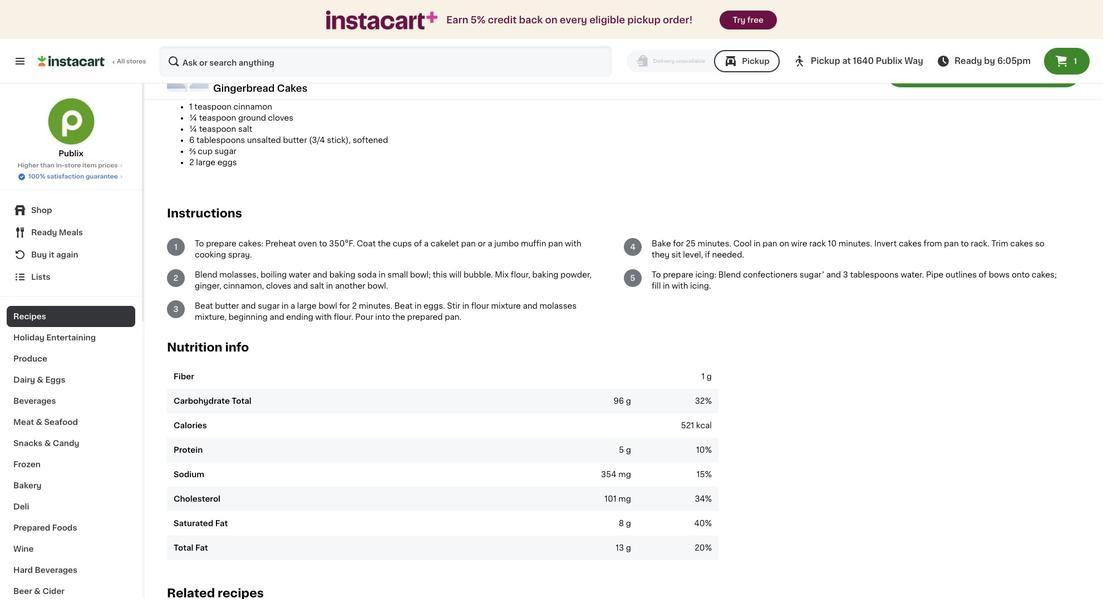 Task type: vqa. For each thing, say whether or not it's contained in the screenshot.
eggs.
yes



Task type: locate. For each thing, give the bounding box(es) containing it.
prepare inside the to prepare cakes: preheat oven to 350°f. coat the cups of a cakelet pan or a jumbo muffin pan with cooking spray.
[[206, 240, 237, 248]]

soda up powder
[[267, 58, 286, 66]]

in inside to prepare icing: blend confectioners sugar' and 3 tablespoons water. pipe outlines of bows onto cakes; fill in with icing.
[[663, 282, 670, 290]]

0 vertical spatial the
[[378, 240, 391, 248]]

pickup down free
[[742, 57, 770, 65]]

10 right rack
[[828, 240, 837, 248]]

0 vertical spatial 10
[[828, 240, 837, 248]]

None search field
[[159, 46, 612, 77]]

g for 1 g
[[707, 373, 712, 381]]

1 horizontal spatial water
[[289, 271, 311, 279]]

0 vertical spatial ready
[[955, 57, 983, 65]]

% for 34
[[705, 495, 712, 503]]

g for 5 g
[[626, 446, 631, 454]]

flour inside the "beat butter and sugar in a large bowl for 2 minutes. beat in eggs. stir in flour mixture and molasses mixture, beginning and ending with flour. pour into the prepared pan."
[[471, 302, 489, 310]]

to inside button
[[1012, 68, 1023, 77]]

in up "bowl."
[[379, 271, 386, 279]]

1 vertical spatial ready
[[31, 229, 57, 237]]

100% satisfaction guarantee
[[28, 174, 118, 180]]

item
[[82, 163, 97, 169]]

a left cakelet
[[424, 240, 429, 248]]

5 % from the top
[[705, 520, 712, 528]]

5 up 354 mg
[[619, 446, 624, 454]]

% for 10
[[705, 446, 712, 454]]

shop
[[31, 207, 52, 214]]

all-
[[224, 70, 236, 77]]

1 horizontal spatial minutes.
[[698, 240, 732, 248]]

32 %
[[695, 397, 712, 405]]

& for snacks
[[44, 440, 51, 448]]

fat right saturated in the bottom of the page
[[215, 520, 228, 528]]

soda inside blend molasses, boiling water and baking soda in small bowl; this will bubble. mix flour, baking powder, ginger, cinnamon, cloves and salt in another bowl.
[[358, 271, 377, 279]]

to
[[195, 240, 204, 248], [652, 271, 661, 279]]

0 vertical spatial large
[[196, 159, 216, 166]]

a inside the "beat butter and sugar in a large bowl for 2 minutes. beat in eggs. stir in flour mixture and molasses mixture, beginning and ending with flour. pour into the prepared pan."
[[291, 302, 295, 310]]

cups right 1½
[[203, 70, 222, 77]]

or
[[478, 240, 486, 248]]

1 horizontal spatial fat
[[215, 520, 228, 528]]

g right 8
[[626, 520, 631, 528]]

0 horizontal spatial tablespoons
[[196, 136, 245, 144]]

1 vertical spatial cup
[[199, 47, 214, 55]]

1 vertical spatial boiling
[[261, 271, 287, 279]]

and up bowl
[[313, 271, 327, 279]]

to left rack.
[[961, 240, 969, 248]]

0 horizontal spatial soda
[[267, 58, 286, 66]]

1 vertical spatial prepare
[[663, 271, 694, 279]]

1640
[[853, 57, 874, 65]]

0 horizontal spatial the
[[378, 240, 391, 248]]

2 cakes from the left
[[1011, 240, 1034, 248]]

and right mixture
[[523, 302, 538, 310]]

% for 32
[[705, 397, 712, 405]]

mg for 354 mg
[[619, 471, 631, 479]]

1 vertical spatial salt
[[310, 282, 324, 290]]

in right "cool"
[[754, 240, 761, 248]]

cakes
[[899, 240, 922, 248], [1011, 240, 1034, 248]]

0 horizontal spatial to
[[195, 240, 204, 248]]

cakes:
[[239, 240, 264, 248]]

0 vertical spatial on
[[545, 16, 558, 24]]

ready meals button
[[7, 222, 135, 244]]

3 % from the top
[[705, 471, 712, 479]]

water inside blend molasses, boiling water and baking soda in small bowl; this will bubble. mix flour, baking powder, ginger, cinnamon, cloves and salt in another bowl.
[[289, 271, 311, 279]]

1 vertical spatial flour
[[471, 302, 489, 310]]

0 horizontal spatial sugar
[[215, 147, 237, 155]]

0 horizontal spatial a
[[291, 302, 295, 310]]

info
[[225, 342, 249, 354]]

for up sit
[[673, 240, 684, 248]]

1 horizontal spatial flour
[[471, 302, 489, 310]]

100% satisfaction guarantee button
[[17, 170, 125, 182]]

g up 32 %
[[707, 373, 712, 381]]

g for 13 g
[[626, 544, 631, 552]]

flour left mixture
[[471, 302, 489, 310]]

publix inside 'popup button'
[[876, 57, 903, 65]]

1 vertical spatial large
[[297, 302, 317, 310]]

0 horizontal spatial 2
[[173, 274, 178, 282]]

sugar'
[[800, 271, 825, 279]]

stores
[[126, 58, 146, 65]]

to up fill
[[652, 271, 661, 279]]

publix left "way"
[[876, 57, 903, 65]]

pan right "cool"
[[763, 240, 778, 248]]

cakes left from
[[899, 240, 922, 248]]

of left cakelet
[[414, 240, 422, 248]]

service type group
[[627, 50, 780, 72]]

ready meals link
[[7, 222, 135, 244]]

1 horizontal spatial 2
[[189, 159, 194, 166]]

%
[[705, 397, 712, 405], [705, 446, 712, 454], [705, 471, 712, 479], [705, 495, 712, 503], [705, 520, 712, 528], [705, 544, 712, 552]]

2 vertical spatial with
[[315, 313, 332, 321]]

5 left fill
[[630, 274, 636, 282]]

g right 13
[[626, 544, 631, 552]]

1 horizontal spatial 10
[[828, 240, 837, 248]]

beverages down dairy & eggs
[[13, 398, 56, 405]]

on right back
[[545, 16, 558, 24]]

baking up the another
[[329, 271, 356, 279]]

1 horizontal spatial beat
[[395, 302, 413, 310]]

1 horizontal spatial 3
[[843, 271, 848, 279]]

0 vertical spatial water
[[244, 47, 266, 55]]

2 % from the top
[[705, 446, 712, 454]]

1 vertical spatial cloves
[[266, 282, 291, 290]]

muffin
[[521, 240, 546, 248]]

1 horizontal spatial to
[[961, 240, 969, 248]]

eggs
[[218, 159, 237, 166]]

confectioners
[[743, 271, 798, 279]]

beer & cider
[[13, 588, 65, 596]]

2 horizontal spatial with
[[672, 282, 688, 290]]

a up ending
[[291, 302, 295, 310]]

water up purpose
[[244, 47, 266, 55]]

0 vertical spatial ¼
[[189, 36, 197, 44]]

4 % from the top
[[705, 495, 712, 503]]

produce link
[[7, 349, 135, 370]]

carbohydrate
[[174, 397, 230, 405]]

pickup at 1640 publix way button
[[793, 46, 924, 77]]

cakes;
[[1032, 271, 1057, 279]]

6 % from the top
[[705, 544, 712, 552]]

softened
[[353, 136, 388, 144]]

1 vertical spatial to
[[652, 271, 661, 279]]

0 vertical spatial molasses
[[216, 36, 253, 44]]

they
[[652, 251, 670, 259]]

2 blend from the left
[[719, 271, 741, 279]]

pickup inside pickup at 1640 publix way 'popup button'
[[811, 57, 841, 65]]

1 % from the top
[[705, 397, 712, 405]]

1 horizontal spatial publix
[[876, 57, 903, 65]]

1 vertical spatial beverages
[[35, 567, 77, 575]]

& for meat
[[36, 419, 42, 426]]

0 vertical spatial of
[[414, 240, 422, 248]]

prepared
[[13, 524, 50, 532]]

purpose
[[236, 70, 268, 77]]

saturated
[[174, 520, 213, 528]]

0 horizontal spatial beat
[[195, 302, 213, 310]]

large left "eggs"
[[196, 159, 216, 166]]

stir
[[447, 302, 461, 310]]

6
[[189, 136, 195, 144]]

1 vertical spatial total
[[174, 544, 193, 552]]

0 horizontal spatial to
[[319, 240, 327, 248]]

34 %
[[695, 495, 712, 503]]

1 inside button
[[1074, 57, 1078, 65]]

⅔
[[189, 147, 196, 155]]

ready for ready meals
[[31, 229, 57, 237]]

0 horizontal spatial cakes
[[899, 240, 922, 248]]

& left eggs at left
[[37, 376, 43, 384]]

prepare down sit
[[663, 271, 694, 279]]

teaspoon
[[200, 58, 237, 66], [195, 81, 232, 88], [195, 92, 232, 100], [195, 103, 232, 111], [199, 114, 236, 122], [199, 125, 236, 133]]

3 ¼ from the top
[[189, 125, 197, 133]]

the inside the "beat butter and sugar in a large bowl for 2 minutes. beat in eggs. stir in flour mixture and molasses mixture, beginning and ending with flour. pour into the prepared pan."
[[392, 313, 405, 321]]

1 horizontal spatial large
[[297, 302, 317, 310]]

lists
[[31, 273, 50, 281]]

1 horizontal spatial sugar
[[258, 302, 280, 310]]

and
[[313, 271, 327, 279], [827, 271, 841, 279], [293, 282, 308, 290], [241, 302, 256, 310], [523, 302, 538, 310], [270, 313, 284, 321]]

sugar up "eggs"
[[215, 147, 237, 155]]

ready
[[955, 57, 983, 65], [31, 229, 57, 237]]

1 vertical spatial tablespoons
[[850, 271, 899, 279]]

large inside the "beat butter and sugar in a large bowl for 2 minutes. beat in eggs. stir in flour mixture and molasses mixture, beginning and ending with flour. pour into the prepared pan."
[[297, 302, 317, 310]]

100%
[[28, 174, 45, 180]]

beverages up cider
[[35, 567, 77, 575]]

1 mg from the top
[[619, 471, 631, 479]]

g
[[707, 373, 712, 381], [626, 397, 631, 405], [626, 446, 631, 454], [626, 520, 631, 528], [626, 544, 631, 552]]

to for to prepare cakes: preheat oven to 350°f. coat the cups of a cakelet pan or a jumbo muffin pan with cooking spray.
[[195, 240, 204, 248]]

1 horizontal spatial salt
[[310, 282, 324, 290]]

fat for total fat
[[195, 544, 208, 552]]

onto
[[1012, 271, 1030, 279]]

10 up 15
[[697, 446, 705, 454]]

sugar inside the "beat butter and sugar in a large bowl for 2 minutes. beat in eggs. stir in flour mixture and molasses mixture, beginning and ending with flour. pour into the prepared pan."
[[258, 302, 280, 310]]

% down 15 %
[[705, 495, 712, 503]]

sugar inside the ¼ cup molasses ½ cup boiling water ¾ teaspoon baking soda 1½ cups all-purpose flour 1 teaspoon baking powder 1 teaspoon ground ginger 1 teaspoon cinnamon ¼ teaspoon ground cloves ¼ teaspoon salt 6 tablespoons unsalted butter (3/4 stick), softened ⅔ cup sugar 2 large eggs
[[215, 147, 237, 155]]

cup up 1½
[[199, 36, 214, 44]]

pan right "muffin"
[[548, 240, 563, 248]]

meat
[[13, 419, 34, 426]]

large
[[196, 159, 216, 166], [297, 302, 317, 310]]

large inside the ¼ cup molasses ½ cup boiling water ¾ teaspoon baking soda 1½ cups all-purpose flour 1 teaspoon baking powder 1 teaspoon ground ginger 1 teaspoon cinnamon ¼ teaspoon ground cloves ¼ teaspoon salt 6 tablespoons unsalted butter (3/4 stick), softened ⅔ cup sugar 2 large eggs
[[196, 159, 216, 166]]

the right coat
[[378, 240, 391, 248]]

minutes. up "into"
[[359, 302, 393, 310]]

0 horizontal spatial 10
[[697, 446, 705, 454]]

than
[[40, 163, 55, 169]]

0 vertical spatial with
[[565, 240, 582, 248]]

fat down saturated fat
[[195, 544, 208, 552]]

2 vertical spatial ¼
[[189, 125, 197, 133]]

a right or
[[488, 240, 493, 248]]

0 horizontal spatial blend
[[195, 271, 218, 279]]

cloves inside the ¼ cup molasses ½ cup boiling water ¾ teaspoon baking soda 1½ cups all-purpose flour 1 teaspoon baking powder 1 teaspoon ground ginger 1 teaspoon cinnamon ¼ teaspoon ground cloves ¼ teaspoon salt 6 tablespoons unsalted butter (3/4 stick), softened ⅔ cup sugar 2 large eggs
[[268, 114, 294, 122]]

butter left (3/4
[[283, 136, 307, 144]]

minutes. up if
[[698, 240, 732, 248]]

1 vertical spatial butter
[[215, 302, 239, 310]]

2 horizontal spatial to
[[1012, 68, 1023, 77]]

0 vertical spatial tablespoons
[[196, 136, 245, 144]]

ground up the cinnamon
[[234, 92, 262, 100]]

to up cooking
[[195, 240, 204, 248]]

butter up mixture,
[[215, 302, 239, 310]]

sugar up the beginning
[[258, 302, 280, 310]]

1 horizontal spatial for
[[673, 240, 684, 248]]

0 vertical spatial to
[[195, 240, 204, 248]]

to inside to prepare icing: blend confectioners sugar' and 3 tablespoons water. pipe outlines of bows onto cakes; fill in with icing.
[[652, 271, 661, 279]]

by
[[985, 57, 996, 65]]

instacart logo image
[[38, 55, 105, 68]]

0 horizontal spatial pickup
[[742, 57, 770, 65]]

0 vertical spatial 3
[[944, 68, 951, 77]]

with left icing.
[[672, 282, 688, 290]]

% for 40
[[705, 520, 712, 528]]

minutes. left invert
[[839, 240, 873, 248]]

pickup button
[[714, 50, 780, 72]]

1 horizontal spatial molasses
[[540, 302, 577, 310]]

1 horizontal spatial soda
[[358, 271, 377, 279]]

the inside the to prepare cakes: preheat oven to 350°f. coat the cups of a cakelet pan or a jumbo muffin pan with cooking spray.
[[378, 240, 391, 248]]

earn
[[446, 16, 468, 24]]

1 vertical spatial cups
[[393, 240, 412, 248]]

pan right from
[[944, 240, 959, 248]]

0 horizontal spatial on
[[545, 16, 558, 24]]

to down 6:05pm
[[1012, 68, 1023, 77]]

publix up store
[[59, 150, 83, 158]]

0 vertical spatial boiling
[[216, 47, 242, 55]]

1 vertical spatial fat
[[195, 544, 208, 552]]

0 vertical spatial soda
[[267, 58, 286, 66]]

1 g
[[702, 373, 712, 381]]

0 horizontal spatial boiling
[[216, 47, 242, 55]]

of left "bows"
[[979, 271, 987, 279]]

1 vertical spatial 3
[[843, 271, 848, 279]]

5 for 5
[[630, 274, 636, 282]]

% down 1 g
[[705, 397, 712, 405]]

prepare up cooking
[[206, 240, 237, 248]]

every
[[560, 16, 587, 24]]

2 mg from the top
[[619, 495, 631, 503]]

pickup inside pickup button
[[742, 57, 770, 65]]

calories
[[174, 422, 207, 430]]

3 down bake for 25 minutes. cool in pan on wire rack 10 minutes. invert cakes from pan to rack. trim cakes so they sit level, if needed.
[[843, 271, 848, 279]]

cloves right cinnamon,
[[266, 282, 291, 290]]

g up 354 mg
[[626, 446, 631, 454]]

¼
[[189, 36, 197, 44], [189, 114, 197, 122], [189, 125, 197, 133]]

8
[[619, 520, 624, 528]]

trim
[[992, 240, 1009, 248]]

0 horizontal spatial flour
[[270, 70, 288, 77]]

cinnamon,
[[223, 282, 264, 290]]

0 horizontal spatial for
[[339, 302, 350, 310]]

boiling
[[216, 47, 242, 55], [261, 271, 287, 279]]

hard beverages
[[13, 567, 77, 575]]

wine
[[13, 546, 34, 553]]

& for dairy
[[37, 376, 43, 384]]

% for 20
[[705, 544, 712, 552]]

2 down ⅔
[[189, 159, 194, 166]]

large up ending
[[297, 302, 317, 310]]

to inside the to prepare cakes: preheat oven to 350°f. coat the cups of a cakelet pan or a jumbo muffin pan with cooking spray.
[[195, 240, 204, 248]]

molasses inside the "beat butter and sugar in a large bowl for 2 minutes. beat in eggs. stir in flour mixture and molasses mixture, beginning and ending with flour. pour into the prepared pan."
[[540, 302, 577, 310]]

tablespoons down invert
[[850, 271, 899, 279]]

unsalted
[[247, 136, 281, 144]]

soda up "bowl."
[[358, 271, 377, 279]]

1 vertical spatial with
[[672, 282, 688, 290]]

cakes left the so
[[1011, 240, 1034, 248]]

2 horizontal spatial 2
[[352, 302, 357, 310]]

350°f.
[[329, 240, 355, 248]]

with down bowl
[[315, 313, 332, 321]]

3 inside to prepare icing: blend confectioners sugar' and 3 tablespoons water. pipe outlines of bows onto cakes; fill in with icing.
[[843, 271, 848, 279]]

publix logo image
[[46, 97, 95, 146]]

cup right ½
[[199, 47, 214, 55]]

1 horizontal spatial pickup
[[811, 57, 841, 65]]

of inside the to prepare cakes: preheat oven to 350°f. coat the cups of a cakelet pan or a jumbo muffin pan with cooking spray.
[[414, 240, 422, 248]]

0 vertical spatial ground
[[234, 92, 262, 100]]

3 right the add
[[944, 68, 951, 77]]

% down 40 %
[[705, 544, 712, 552]]

1 vertical spatial for
[[339, 302, 350, 310]]

boiling inside the ¼ cup molasses ½ cup boiling water ¾ teaspoon baking soda 1½ cups all-purpose flour 1 teaspoon baking powder 1 teaspoon ground ginger 1 teaspoon cinnamon ¼ teaspoon ground cloves ¼ teaspoon salt 6 tablespoons unsalted butter (3/4 stick), softened ⅔ cup sugar 2 large eggs
[[216, 47, 242, 55]]

molasses
[[216, 36, 253, 44], [540, 302, 577, 310]]

tablespoons up "eggs"
[[196, 136, 245, 144]]

1 vertical spatial water
[[289, 271, 311, 279]]

521
[[681, 422, 694, 430]]

13
[[616, 544, 624, 552]]

5
[[630, 274, 636, 282], [619, 446, 624, 454]]

boiling up all-
[[216, 47, 242, 55]]

1 horizontal spatial on
[[780, 240, 790, 248]]

2 horizontal spatial minutes.
[[839, 240, 873, 248]]

beat up mixture,
[[195, 302, 213, 310]]

1 horizontal spatial 5
[[630, 274, 636, 282]]

boiling inside blend molasses, boiling water and baking soda in small bowl; this will bubble. mix flour, baking powder, ginger, cinnamon, cloves and salt in another bowl.
[[261, 271, 287, 279]]

in up bowl
[[326, 282, 333, 290]]

pickup left at
[[811, 57, 841, 65]]

1 vertical spatial 5
[[619, 446, 624, 454]]

prepare for icing:
[[663, 271, 694, 279]]

3 left mixture,
[[173, 306, 179, 313]]

prepare inside to prepare icing: blend confectioners sugar' and 3 tablespoons water. pipe outlines of bows onto cakes; fill in with icing.
[[663, 271, 694, 279]]

1 vertical spatial mg
[[619, 495, 631, 503]]

¼ cup molasses ½ cup boiling water ¾ teaspoon baking soda 1½ cups all-purpose flour 1 teaspoon baking powder 1 teaspoon ground ginger 1 teaspoon cinnamon ¼ teaspoon ground cloves ¼ teaspoon salt 6 tablespoons unsalted butter (3/4 stick), softened ⅔ cup sugar 2 large eggs
[[189, 36, 388, 166]]

with up powder,
[[565, 240, 582, 248]]

0 horizontal spatial with
[[315, 313, 332, 321]]

0 horizontal spatial fat
[[195, 544, 208, 552]]

beat up prepared
[[395, 302, 413, 310]]

minutes.
[[698, 240, 732, 248], [839, 240, 873, 248], [359, 302, 393, 310]]

g right 96
[[626, 397, 631, 405]]

% up 15 %
[[705, 446, 712, 454]]

cloves down ginger
[[268, 114, 294, 122]]

blend up ginger,
[[195, 271, 218, 279]]

0 vertical spatial mg
[[619, 471, 631, 479]]

cloves inside blend molasses, boiling water and baking soda in small bowl; this will bubble. mix flour, baking powder, ginger, cinnamon, cloves and salt in another bowl.
[[266, 282, 291, 290]]

1 horizontal spatial butter
[[283, 136, 307, 144]]

soda
[[267, 58, 286, 66], [358, 271, 377, 279]]

pickup for pickup
[[742, 57, 770, 65]]

water.
[[901, 271, 925, 279]]

ginger
[[264, 92, 288, 100]]

0 horizontal spatial cups
[[203, 70, 222, 77]]

try
[[733, 16, 746, 24]]

of inside to prepare icing: blend confectioners sugar' and 3 tablespoons water. pipe outlines of bows onto cakes; fill in with icing.
[[979, 271, 987, 279]]

prepare
[[206, 240, 237, 248], [663, 271, 694, 279]]

1 blend from the left
[[195, 271, 218, 279]]

ready inside popup button
[[31, 229, 57, 237]]

2 horizontal spatial 3
[[944, 68, 951, 77]]

molasses inside the ¼ cup molasses ½ cup boiling water ¾ teaspoon baking soda 1½ cups all-purpose flour 1 teaspoon baking powder 1 teaspoon ground ginger 1 teaspoon cinnamon ¼ teaspoon ground cloves ¼ teaspoon salt 6 tablespoons unsalted butter (3/4 stick), softened ⅔ cup sugar 2 large eggs
[[216, 36, 253, 44]]

1 vertical spatial sugar
[[258, 302, 280, 310]]

will
[[449, 271, 462, 279]]

express icon image
[[326, 11, 438, 29]]

with inside the "beat butter and sugar in a large bowl for 2 minutes. beat in eggs. stir in flour mixture and molasses mixture, beginning and ending with flour. pour into the prepared pan."
[[315, 313, 332, 321]]

in right fill
[[663, 282, 670, 290]]

0 horizontal spatial minutes.
[[359, 302, 393, 310]]

0 horizontal spatial salt
[[238, 125, 252, 133]]

0 vertical spatial 5
[[630, 274, 636, 282]]

& left the candy
[[44, 440, 51, 448]]

0 vertical spatial total
[[232, 397, 252, 405]]

with inside to prepare icing: blend confectioners sugar' and 3 tablespoons water. pipe outlines of bows onto cakes; fill in with icing.
[[672, 282, 688, 290]]

salt up bowl
[[310, 282, 324, 290]]

molasses down powder,
[[540, 302, 577, 310]]

another
[[335, 282, 366, 290]]

boiling down preheat
[[261, 271, 287, 279]]

bowl
[[319, 302, 337, 310]]

add 3 ingredients to cart button
[[886, 57, 1081, 87]]

in-
[[56, 163, 65, 169]]

& right beer
[[34, 588, 41, 596]]

cup right ⅔
[[198, 147, 213, 155]]

1 vertical spatial soda
[[358, 271, 377, 279]]

molasses up all-
[[216, 36, 253, 44]]

flour up powder
[[270, 70, 288, 77]]

if
[[705, 251, 710, 259]]

higher than in-store item prices link
[[18, 161, 124, 170]]

0 vertical spatial prepare
[[206, 240, 237, 248]]

snacks
[[13, 440, 42, 448]]

salt up unsalted
[[238, 125, 252, 133]]

rack
[[810, 240, 826, 248]]

with inside the to prepare cakes: preheat oven to 350°f. coat the cups of a cakelet pan or a jumbo muffin pan with cooking spray.
[[565, 240, 582, 248]]

eligible
[[590, 16, 625, 24]]

mixture,
[[195, 313, 227, 321]]

dairy
[[13, 376, 35, 384]]

% down 10 %
[[705, 471, 712, 479]]

354 mg
[[601, 471, 631, 479]]

cups inside the ¼ cup molasses ½ cup boiling water ¾ teaspoon baking soda 1½ cups all-purpose flour 1 teaspoon baking powder 1 teaspoon ground ginger 1 teaspoon cinnamon ¼ teaspoon ground cloves ¼ teaspoon salt 6 tablespoons unsalted butter (3/4 stick), softened ⅔ cup sugar 2 large eggs
[[203, 70, 222, 77]]

1 vertical spatial publix
[[59, 150, 83, 158]]

pickup for pickup at 1640 publix way
[[811, 57, 841, 65]]

1 horizontal spatial ready
[[955, 57, 983, 65]]

and up the beginning
[[241, 302, 256, 310]]

2 left ginger,
[[173, 274, 178, 282]]

back
[[519, 16, 543, 24]]

& right meat
[[36, 419, 42, 426]]

0 horizontal spatial 5
[[619, 446, 624, 454]]



Task type: describe. For each thing, give the bounding box(es) containing it.
cool
[[734, 240, 752, 248]]

eggs.
[[424, 302, 445, 310]]

minutes. inside the "beat butter and sugar in a large bowl for 2 minutes. beat in eggs. stir in flour mixture and molasses mixture, beginning and ending with flour. pour into the prepared pan."
[[359, 302, 393, 310]]

nutrition info
[[167, 342, 249, 354]]

in up ending
[[282, 302, 289, 310]]

blend molasses, boiling water and baking soda in small bowl; this will bubble. mix flour, baking powder, ginger, cinnamon, cloves and salt in another bowl.
[[195, 271, 592, 290]]

2 vertical spatial cup
[[198, 147, 213, 155]]

beer & cider link
[[7, 581, 135, 600]]

10 inside bake for 25 minutes. cool in pan on wire rack 10 minutes. invert cakes from pan to rack. trim cakes so they sit level, if needed.
[[828, 240, 837, 248]]

2 ¼ from the top
[[189, 114, 197, 122]]

shop link
[[7, 199, 135, 222]]

cooking
[[195, 251, 226, 259]]

cups inside the to prepare cakes: preheat oven to 350°f. coat the cups of a cakelet pan or a jumbo muffin pan with cooking spray.
[[393, 240, 412, 248]]

for inside the "beat butter and sugar in a large bowl for 2 minutes. beat in eggs. stir in flour mixture and molasses mixture, beginning and ending with flour. pour into the prepared pan."
[[339, 302, 350, 310]]

cinnamon
[[234, 103, 272, 111]]

1 horizontal spatial a
[[424, 240, 429, 248]]

cholesterol
[[174, 495, 221, 503]]

dairy & eggs
[[13, 376, 65, 384]]

in right stir
[[462, 302, 469, 310]]

2 inside the "beat butter and sugar in a large bowl for 2 minutes. beat in eggs. stir in flour mixture and molasses mixture, beginning and ending with flour. pour into the prepared pan."
[[352, 302, 357, 310]]

at
[[843, 57, 851, 65]]

mix
[[495, 271, 509, 279]]

cart
[[1025, 68, 1046, 77]]

in inside bake for 25 minutes. cool in pan on wire rack 10 minutes. invert cakes from pan to rack. trim cakes so they sit level, if needed.
[[754, 240, 761, 248]]

tablespoons inside the ¼ cup molasses ½ cup boiling water ¾ teaspoon baking soda 1½ cups all-purpose flour 1 teaspoon baking powder 1 teaspoon ground ginger 1 teaspoon cinnamon ¼ teaspoon ground cloves ¼ teaspoon salt 6 tablespoons unsalted butter (3/4 stick), softened ⅔ cup sugar 2 large eggs
[[196, 136, 245, 144]]

mg for 101 mg
[[619, 495, 631, 503]]

protein
[[174, 446, 203, 454]]

and up ending
[[293, 282, 308, 290]]

0 vertical spatial beverages
[[13, 398, 56, 405]]

gingerbread
[[213, 84, 275, 93]]

ending
[[286, 313, 313, 321]]

gingerbread cakes
[[213, 84, 308, 93]]

salt inside blend molasses, boiling water and baking soda in small bowl; this will bubble. mix flour, baking powder, ginger, cinnamon, cloves and salt in another bowl.
[[310, 282, 324, 290]]

and left ending
[[270, 313, 284, 321]]

flour inside the ¼ cup molasses ½ cup boiling water ¾ teaspoon baking soda 1½ cups all-purpose flour 1 teaspoon baking powder 1 teaspoon ground ginger 1 teaspoon cinnamon ¼ teaspoon ground cloves ¼ teaspoon salt 6 tablespoons unsalted butter (3/4 stick), softened ⅔ cup sugar 2 large eggs
[[270, 70, 288, 77]]

water inside the ¼ cup molasses ½ cup boiling water ¾ teaspoon baking soda 1½ cups all-purpose flour 1 teaspoon baking powder 1 teaspoon ground ginger 1 teaspoon cinnamon ¼ teaspoon ground cloves ¼ teaspoon salt 6 tablespoons unsalted butter (3/4 stick), softened ⅔ cup sugar 2 large eggs
[[244, 47, 266, 55]]

again
[[56, 251, 78, 259]]

3 pan from the left
[[763, 240, 778, 248]]

pickup
[[628, 16, 661, 24]]

baking down purpose
[[234, 81, 260, 88]]

1 vertical spatial ground
[[238, 114, 266, 122]]

earn 5% credit back on every eligible pickup order!
[[446, 16, 693, 24]]

ready by 6:05pm link
[[937, 55, 1031, 68]]

butter inside the "beat butter and sugar in a large bowl for 2 minutes. beat in eggs. stir in flour mixture and molasses mixture, beginning and ending with flour. pour into the prepared pan."
[[215, 302, 239, 310]]

fat for saturated fat
[[215, 520, 228, 528]]

1 beat from the left
[[195, 302, 213, 310]]

credit
[[488, 16, 517, 24]]

blend inside blend molasses, boiling water and baking soda in small bowl; this will bubble. mix flour, baking powder, ginger, cinnamon, cloves and salt in another bowl.
[[195, 271, 218, 279]]

0 horizontal spatial 3
[[173, 306, 179, 313]]

(3/4
[[309, 136, 325, 144]]

1 horizontal spatial total
[[232, 397, 252, 405]]

% for 15
[[705, 471, 712, 479]]

prices
[[98, 163, 118, 169]]

prepare for cakes:
[[206, 240, 237, 248]]

1½
[[189, 70, 201, 77]]

1 vertical spatial 10
[[697, 446, 705, 454]]

butter inside the ¼ cup molasses ½ cup boiling water ¾ teaspoon baking soda 1½ cups all-purpose flour 1 teaspoon baking powder 1 teaspoon ground ginger 1 teaspoon cinnamon ¼ teaspoon ground cloves ¼ teaspoon salt 6 tablespoons unsalted butter (3/4 stick), softened ⅔ cup sugar 2 large eggs
[[283, 136, 307, 144]]

ingredients
[[953, 68, 1010, 77]]

and inside to prepare icing: blend confectioners sugar' and 3 tablespoons water. pipe outlines of bows onto cakes; fill in with icing.
[[827, 271, 841, 279]]

beginning
[[229, 313, 268, 321]]

g for 96 g
[[626, 397, 631, 405]]

baking right flour, at the left of page
[[533, 271, 559, 279]]

0 horizontal spatial total
[[174, 544, 193, 552]]

5 g
[[619, 446, 631, 454]]

on inside bake for 25 minutes. cool in pan on wire rack 10 minutes. invert cakes from pan to rack. trim cakes so they sit level, if needed.
[[780, 240, 790, 248]]

101 mg
[[605, 495, 631, 503]]

Search field
[[160, 47, 611, 76]]

related recipes
[[167, 588, 264, 599]]

meat & seafood
[[13, 419, 78, 426]]

to for to prepare icing: blend confectioners sugar' and 3 tablespoons water. pipe outlines of bows onto cakes; fill in with icing.
[[652, 271, 661, 279]]

blend inside to prepare icing: blend confectioners sugar' and 3 tablespoons water. pipe outlines of bows onto cakes; fill in with icing.
[[719, 271, 741, 279]]

15 %
[[697, 471, 712, 479]]

in up prepared
[[415, 302, 422, 310]]

34
[[695, 495, 705, 503]]

beverages link
[[7, 391, 135, 412]]

prepared
[[407, 313, 443, 321]]

to inside the to prepare cakes: preheat oven to 350°f. coat the cups of a cakelet pan or a jumbo muffin pan with cooking spray.
[[319, 240, 327, 248]]

frozen
[[13, 461, 41, 469]]

2 inside the ¼ cup molasses ½ cup boiling water ¾ teaspoon baking soda 1½ cups all-purpose flour 1 teaspoon baking powder 1 teaspoon ground ginger 1 teaspoon cinnamon ¼ teaspoon ground cloves ¼ teaspoon salt 6 tablespoons unsalted butter (3/4 stick), softened ⅔ cup sugar 2 large eggs
[[189, 159, 194, 166]]

store
[[64, 163, 81, 169]]

4
[[630, 243, 636, 251]]

25
[[686, 240, 696, 248]]

5 for 5 g
[[619, 446, 624, 454]]

521 kcal
[[681, 422, 712, 430]]

eggs
[[45, 376, 65, 384]]

frozen link
[[7, 454, 135, 475]]

so
[[1036, 240, 1045, 248]]

holiday entertaining
[[13, 334, 96, 342]]

96 g
[[614, 397, 631, 405]]

bake
[[652, 240, 671, 248]]

0 vertical spatial cup
[[199, 36, 214, 44]]

order!
[[663, 16, 693, 24]]

bakery
[[13, 482, 42, 490]]

icing.
[[690, 282, 711, 290]]

ready by 6:05pm
[[955, 57, 1031, 65]]

powder
[[262, 81, 291, 88]]

to inside bake for 25 minutes. cool in pan on wire rack 10 minutes. invert cakes from pan to rack. trim cakes so they sit level, if needed.
[[961, 240, 969, 248]]

3 inside button
[[944, 68, 951, 77]]

to prepare cakes: preheat oven to 350°f. coat the cups of a cakelet pan or a jumbo muffin pan with cooking spray.
[[195, 240, 582, 259]]

meat & seafood link
[[7, 412, 135, 433]]

1 cakes from the left
[[899, 240, 922, 248]]

pickup at 1640 publix way
[[811, 57, 924, 65]]

outlines
[[946, 271, 977, 279]]

2 beat from the left
[[395, 302, 413, 310]]

& for beer
[[34, 588, 41, 596]]

1 button
[[1045, 48, 1090, 75]]

wine link
[[7, 539, 135, 560]]

6:05pm
[[998, 57, 1031, 65]]

4 pan from the left
[[944, 240, 959, 248]]

soda inside the ¼ cup molasses ½ cup boiling water ¾ teaspoon baking soda 1½ cups all-purpose flour 1 teaspoon baking powder 1 teaspoon ground ginger 1 teaspoon cinnamon ¼ teaspoon ground cloves ¼ teaspoon salt 6 tablespoons unsalted butter (3/4 stick), softened ⅔ cup sugar 2 large eggs
[[267, 58, 286, 66]]

small
[[388, 271, 408, 279]]

free
[[748, 16, 764, 24]]

holiday entertaining link
[[7, 327, 135, 349]]

related
[[167, 588, 215, 599]]

for inside bake for 25 minutes. cool in pan on wire rack 10 minutes. invert cakes from pan to rack. trim cakes so they sit level, if needed.
[[673, 240, 684, 248]]

prepared foods link
[[7, 518, 135, 539]]

1 pan from the left
[[461, 240, 476, 248]]

beer
[[13, 588, 32, 596]]

13 g
[[616, 544, 631, 552]]

ready for ready by 6:05pm
[[955, 57, 983, 65]]

deli
[[13, 503, 29, 511]]

add 3 ingredients to cart
[[922, 68, 1046, 77]]

higher than in-store item prices
[[18, 163, 118, 169]]

96
[[614, 397, 624, 405]]

1 vertical spatial 2
[[173, 274, 178, 282]]

g for 8 g
[[626, 520, 631, 528]]

salt inside the ¼ cup molasses ½ cup boiling water ¾ teaspoon baking soda 1½ cups all-purpose flour 1 teaspoon baking powder 1 teaspoon ground ginger 1 teaspoon cinnamon ¼ teaspoon ground cloves ¼ teaspoon salt 6 tablespoons unsalted butter (3/4 stick), softened ⅔ cup sugar 2 large eggs
[[238, 125, 252, 133]]

1 ¼ from the top
[[189, 36, 197, 44]]

sit
[[672, 251, 681, 259]]

cider
[[43, 588, 65, 596]]

bakery link
[[7, 475, 135, 497]]

meals
[[59, 229, 83, 237]]

holiday
[[13, 334, 44, 342]]

ready meals
[[31, 229, 83, 237]]

2 pan from the left
[[548, 240, 563, 248]]

recipes link
[[7, 306, 135, 327]]

flour,
[[511, 271, 531, 279]]

bowl.
[[368, 282, 388, 290]]

tablespoons inside to prepare icing: blend confectioners sugar' and 3 tablespoons water. pipe outlines of bows onto cakes; fill in with icing.
[[850, 271, 899, 279]]

5%
[[471, 16, 486, 24]]

buy it again
[[31, 251, 78, 259]]

baking up purpose
[[239, 58, 265, 66]]

candy
[[53, 440, 79, 448]]

bake for 25 minutes. cool in pan on wire rack 10 minutes. invert cakes from pan to rack. trim cakes so they sit level, if needed.
[[652, 240, 1045, 259]]

2 horizontal spatial a
[[488, 240, 493, 248]]



